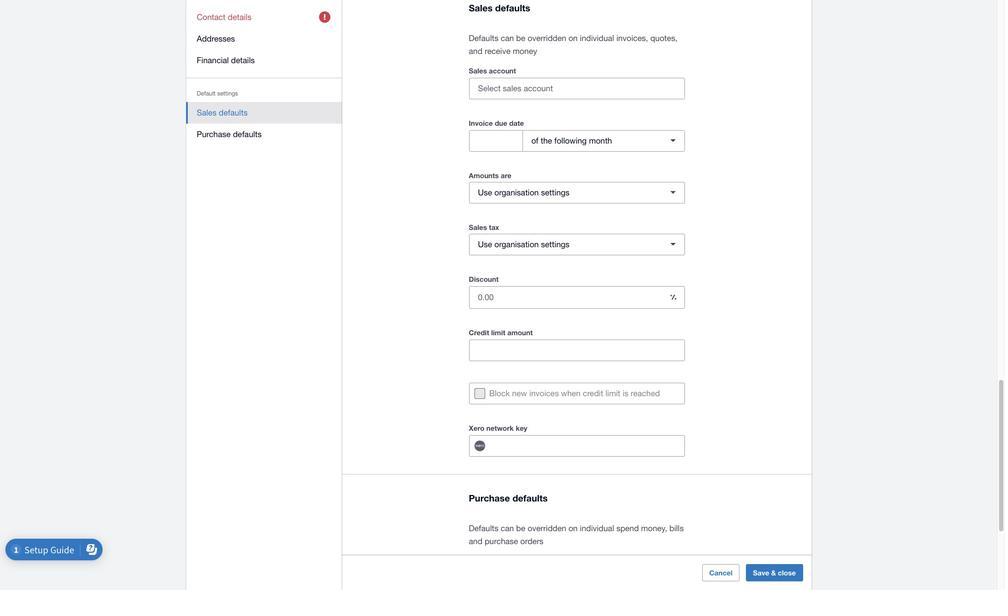 Task type: describe. For each thing, give the bounding box(es) containing it.
sales defaults link
[[186, 102, 342, 124]]

close
[[778, 568, 796, 577]]

block
[[489, 389, 510, 398]]

1 horizontal spatial purchase
[[469, 492, 510, 504]]

addresses link
[[186, 28, 342, 50]]

purchase inside "link"
[[197, 130, 231, 139]]

&
[[771, 568, 776, 577]]

new
[[512, 389, 527, 398]]

sales tax
[[469, 223, 499, 232]]

xero network key
[[469, 424, 527, 432]]

default
[[197, 90, 216, 97]]

cancel button
[[702, 564, 740, 581]]

financial details
[[197, 56, 255, 65]]

use organisation settings for are
[[478, 188, 570, 197]]

0 vertical spatial sales defaults
[[469, 2, 530, 13]]

overridden for sales defaults
[[528, 33, 566, 43]]

network
[[486, 424, 514, 432]]

save & close
[[753, 568, 796, 577]]

purchase defaults link
[[186, 124, 342, 145]]

of the following month button
[[522, 130, 685, 152]]

receive
[[485, 46, 511, 56]]

the
[[541, 136, 552, 145]]

financial
[[197, 56, 229, 65]]

invoice
[[469, 119, 493, 127]]

individual for purchase defaults
[[580, 524, 614, 533]]

money
[[513, 46, 537, 56]]

contact details
[[197, 12, 252, 22]]

be for purchase defaults
[[516, 524, 525, 533]]

defaults up orders
[[513, 492, 548, 504]]

organisation for sales tax
[[495, 240, 539, 249]]

details for contact details
[[228, 12, 252, 22]]

contact
[[197, 12, 226, 22]]

use organisation settings for tax
[[478, 240, 570, 249]]

xero
[[469, 424, 484, 432]]

invoices,
[[616, 33, 648, 43]]

and inside defaults can be overridden on individual spend money, bills and purchase orders
[[469, 537, 483, 546]]

purchase
[[485, 537, 518, 546]]

are
[[501, 171, 511, 180]]

and inside defaults can be overridden on individual invoices, quotes, and receive money
[[469, 46, 483, 56]]

credit
[[583, 389, 603, 398]]

invoices
[[529, 389, 559, 398]]

menu containing contact details
[[186, 0, 342, 152]]

credit
[[469, 328, 489, 337]]

financial details link
[[186, 50, 342, 71]]

1 horizontal spatial limit
[[606, 389, 620, 398]]

month
[[589, 136, 612, 145]]

defaults inside sales defaults link
[[219, 108, 248, 117]]

is
[[623, 389, 629, 398]]

1 vertical spatial purchase defaults
[[469, 492, 548, 504]]

defaults for purchase
[[469, 524, 499, 533]]

cancel
[[709, 568, 733, 577]]

invoice due date
[[469, 119, 524, 127]]

reached
[[631, 389, 660, 398]]

use for sales
[[478, 240, 492, 249]]

amounts
[[469, 171, 499, 180]]

spend
[[616, 524, 639, 533]]

due
[[495, 119, 507, 127]]



Task type: locate. For each thing, give the bounding box(es) containing it.
amount
[[507, 328, 533, 337]]

details right contact
[[228, 12, 252, 22]]

defaults inside defaults can be overridden on individual invoices, quotes, and receive money
[[469, 33, 499, 43]]

defaults up money
[[495, 2, 530, 13]]

details inside contact details link
[[228, 12, 252, 22]]

tax
[[489, 223, 499, 232]]

settings down the
[[541, 188, 570, 197]]

can up receive
[[501, 33, 514, 43]]

key
[[516, 424, 527, 432]]

sales defaults
[[469, 2, 530, 13], [197, 108, 248, 117]]

be inside defaults can be overridden on individual invoices, quotes, and receive money
[[516, 33, 525, 43]]

be for sales defaults
[[516, 33, 525, 43]]

save & close button
[[746, 564, 803, 581]]

orders
[[520, 537, 544, 546]]

defaults for sales
[[469, 33, 499, 43]]

on for sales defaults
[[569, 33, 578, 43]]

use organisation settings button for sales tax
[[469, 234, 685, 255]]

be up money
[[516, 33, 525, 43]]

0 vertical spatial use organisation settings button
[[469, 182, 685, 203]]

1 use from the top
[[478, 188, 492, 197]]

individual inside defaults can be overridden on individual invoices, quotes, and receive money
[[580, 33, 614, 43]]

0 vertical spatial on
[[569, 33, 578, 43]]

Sales account field
[[469, 78, 684, 99]]

2 can from the top
[[501, 524, 514, 533]]

addresses
[[197, 34, 235, 43]]

can for sales
[[501, 33, 514, 43]]

use organisation settings button
[[469, 182, 685, 203], [469, 234, 685, 255]]

details down addresses link
[[231, 56, 255, 65]]

use organisation settings down the tax
[[478, 240, 570, 249]]

defaults up receive
[[469, 33, 499, 43]]

1 vertical spatial can
[[501, 524, 514, 533]]

Xero network key field
[[495, 436, 684, 456]]

purchase defaults inside purchase defaults "link"
[[197, 130, 262, 139]]

purchase up purchase
[[469, 492, 510, 504]]

1 organisation from the top
[[495, 188, 539, 197]]

use organisation settings button for amounts are
[[469, 182, 685, 203]]

block new invoices when credit limit is reached
[[489, 389, 660, 398]]

individual left invoices,
[[580, 33, 614, 43]]

0 vertical spatial settings
[[217, 90, 238, 97]]

defaults inside purchase defaults "link"
[[233, 130, 262, 139]]

1 vertical spatial details
[[231, 56, 255, 65]]

be
[[516, 33, 525, 43], [516, 524, 525, 533]]

2 use from the top
[[478, 240, 492, 249]]

quotes,
[[650, 33, 678, 43]]

can inside defaults can be overridden on individual invoices, quotes, and receive money
[[501, 33, 514, 43]]

invoice due date group
[[469, 130, 685, 152]]

defaults can be overridden on individual invoices, quotes, and receive money
[[469, 33, 678, 56]]

bills
[[670, 524, 684, 533]]

0 vertical spatial and
[[469, 46, 483, 56]]

2 use organisation settings button from the top
[[469, 234, 685, 255]]

on inside defaults can be overridden on individual spend money, bills and purchase orders
[[569, 524, 578, 533]]

1 vertical spatial sales defaults
[[197, 108, 248, 117]]

purchase defaults
[[197, 130, 262, 139], [469, 492, 548, 504]]

0 horizontal spatial limit
[[491, 328, 505, 337]]

can for purchase
[[501, 524, 514, 533]]

settings
[[217, 90, 238, 97], [541, 188, 570, 197], [541, 240, 570, 249]]

defaults
[[469, 33, 499, 43], [469, 524, 499, 533]]

sales account
[[469, 66, 516, 75]]

0 vertical spatial purchase defaults
[[197, 130, 262, 139]]

and
[[469, 46, 483, 56], [469, 537, 483, 546]]

2 individual from the top
[[580, 524, 614, 533]]

default settings
[[197, 90, 238, 97]]

2 on from the top
[[569, 524, 578, 533]]

1 and from the top
[[469, 46, 483, 56]]

details for financial details
[[231, 56, 255, 65]]

credit limit amount
[[469, 328, 533, 337]]

1 use organisation settings from the top
[[478, 188, 570, 197]]

1 vertical spatial on
[[569, 524, 578, 533]]

0 vertical spatial use organisation settings
[[478, 188, 570, 197]]

overridden inside defaults can be overridden on individual spend money, bills and purchase orders
[[528, 524, 566, 533]]

defaults down sales defaults link on the top left
[[233, 130, 262, 139]]

defaults can be overridden on individual spend money, bills and purchase orders
[[469, 524, 684, 546]]

account
[[489, 66, 516, 75]]

sales left account
[[469, 66, 487, 75]]

save
[[753, 568, 769, 577]]

use down amounts
[[478, 188, 492, 197]]

1 vertical spatial use
[[478, 240, 492, 249]]

1 vertical spatial purchase
[[469, 492, 510, 504]]

1 overridden from the top
[[528, 33, 566, 43]]

1 vertical spatial use organisation settings button
[[469, 234, 685, 255]]

sales defaults inside menu
[[197, 108, 248, 117]]

1 vertical spatial limit
[[606, 389, 620, 398]]

sales left the tax
[[469, 223, 487, 232]]

on for purchase defaults
[[569, 524, 578, 533]]

0 vertical spatial defaults
[[469, 33, 499, 43]]

use organisation settings
[[478, 188, 570, 197], [478, 240, 570, 249]]

1 vertical spatial individual
[[580, 524, 614, 533]]

purchase defaults up purchase
[[469, 492, 548, 504]]

limit right credit
[[491, 328, 505, 337]]

1 vertical spatial overridden
[[528, 524, 566, 533]]

contact details link
[[186, 6, 342, 28]]

1 defaults from the top
[[469, 33, 499, 43]]

settings for sales tax
[[541, 240, 570, 249]]

2 be from the top
[[516, 524, 525, 533]]

0 horizontal spatial purchase defaults
[[197, 130, 262, 139]]

on inside defaults can be overridden on individual invoices, quotes, and receive money
[[569, 33, 578, 43]]

organisation down the tax
[[495, 240, 539, 249]]

sales
[[469, 2, 493, 13], [469, 66, 487, 75], [197, 108, 217, 117], [469, 223, 487, 232]]

organisation down "are" at the top of the page
[[495, 188, 539, 197]]

limit left "is"
[[606, 389, 620, 398]]

0 vertical spatial organisation
[[495, 188, 539, 197]]

individual for sales defaults
[[580, 33, 614, 43]]

purchase
[[197, 130, 231, 139], [469, 492, 510, 504]]

sales down default
[[197, 108, 217, 117]]

defaults inside defaults can be overridden on individual spend money, bills and purchase orders
[[469, 524, 499, 533]]

purchase down "default settings"
[[197, 130, 231, 139]]

of
[[531, 136, 539, 145]]

0 vertical spatial limit
[[491, 328, 505, 337]]

date
[[509, 119, 524, 127]]

overridden up orders
[[528, 524, 566, 533]]

0 horizontal spatial purchase
[[197, 130, 231, 139]]

individual inside defaults can be overridden on individual spend money, bills and purchase orders
[[580, 524, 614, 533]]

1 can from the top
[[501, 33, 514, 43]]

when
[[561, 389, 581, 398]]

2 use organisation settings from the top
[[478, 240, 570, 249]]

1 horizontal spatial purchase defaults
[[469, 492, 548, 504]]

settings right default
[[217, 90, 238, 97]]

overridden
[[528, 33, 566, 43], [528, 524, 566, 533]]

amounts are
[[469, 171, 511, 180]]

0 vertical spatial use
[[478, 188, 492, 197]]

overridden for purchase defaults
[[528, 524, 566, 533]]

individual
[[580, 33, 614, 43], [580, 524, 614, 533]]

0 horizontal spatial sales defaults
[[197, 108, 248, 117]]

overridden up money
[[528, 33, 566, 43]]

organisation for amounts are
[[495, 188, 539, 197]]

limit
[[491, 328, 505, 337], [606, 389, 620, 398]]

settings for amounts are
[[541, 188, 570, 197]]

0 vertical spatial overridden
[[528, 33, 566, 43]]

Discount number field
[[469, 287, 663, 308]]

0 vertical spatial individual
[[580, 33, 614, 43]]

details
[[228, 12, 252, 22], [231, 56, 255, 65]]

sales defaults up receive
[[469, 2, 530, 13]]

1 vertical spatial organisation
[[495, 240, 539, 249]]

2 overridden from the top
[[528, 524, 566, 533]]

1 be from the top
[[516, 33, 525, 43]]

on
[[569, 33, 578, 43], [569, 524, 578, 533]]

2 defaults from the top
[[469, 524, 499, 533]]

money,
[[641, 524, 667, 533]]

sales up receive
[[469, 2, 493, 13]]

1 vertical spatial defaults
[[469, 524, 499, 533]]

use down sales tax
[[478, 240, 492, 249]]

defaults
[[495, 2, 530, 13], [219, 108, 248, 117], [233, 130, 262, 139], [513, 492, 548, 504]]

can
[[501, 33, 514, 43], [501, 524, 514, 533]]

menu
[[186, 0, 342, 152]]

sales defaults down "default settings"
[[197, 108, 248, 117]]

0 vertical spatial be
[[516, 33, 525, 43]]

can up purchase
[[501, 524, 514, 533]]

1 horizontal spatial sales defaults
[[469, 2, 530, 13]]

overridden inside defaults can be overridden on individual invoices, quotes, and receive money
[[528, 33, 566, 43]]

sales inside sales defaults link
[[197, 108, 217, 117]]

organisation
[[495, 188, 539, 197], [495, 240, 539, 249]]

be up orders
[[516, 524, 525, 533]]

and left receive
[[469, 46, 483, 56]]

1 vertical spatial settings
[[541, 188, 570, 197]]

0 vertical spatial can
[[501, 33, 514, 43]]

details inside financial details link
[[231, 56, 255, 65]]

and left purchase
[[469, 537, 483, 546]]

1 vertical spatial and
[[469, 537, 483, 546]]

0 vertical spatial purchase
[[197, 130, 231, 139]]

1 on from the top
[[569, 33, 578, 43]]

be inside defaults can be overridden on individual spend money, bills and purchase orders
[[516, 524, 525, 533]]

defaults up purchase
[[469, 524, 499, 533]]

defaults down "default settings"
[[219, 108, 248, 117]]

None number field
[[469, 131, 522, 151]]

purchase defaults down sales defaults link on the top left
[[197, 130, 262, 139]]

following
[[554, 136, 587, 145]]

none number field inside 'invoice due date' 'group'
[[469, 131, 522, 151]]

discount
[[469, 275, 499, 283]]

0 vertical spatial details
[[228, 12, 252, 22]]

of the following month
[[531, 136, 612, 145]]

settings up discount number field
[[541, 240, 570, 249]]

2 organisation from the top
[[495, 240, 539, 249]]

1 vertical spatial be
[[516, 524, 525, 533]]

1 use organisation settings button from the top
[[469, 182, 685, 203]]

individual left spend
[[580, 524, 614, 533]]

can inside defaults can be overridden on individual spend money, bills and purchase orders
[[501, 524, 514, 533]]

1 vertical spatial use organisation settings
[[478, 240, 570, 249]]

use for amounts
[[478, 188, 492, 197]]

Credit limit amount number field
[[469, 340, 684, 361]]

1 individual from the top
[[580, 33, 614, 43]]

use organisation settings down "are" at the top of the page
[[478, 188, 570, 197]]

2 vertical spatial settings
[[541, 240, 570, 249]]

use
[[478, 188, 492, 197], [478, 240, 492, 249]]

2 and from the top
[[469, 537, 483, 546]]



Task type: vqa. For each thing, say whether or not it's contained in the screenshot.
the leftmost 'to'
no



